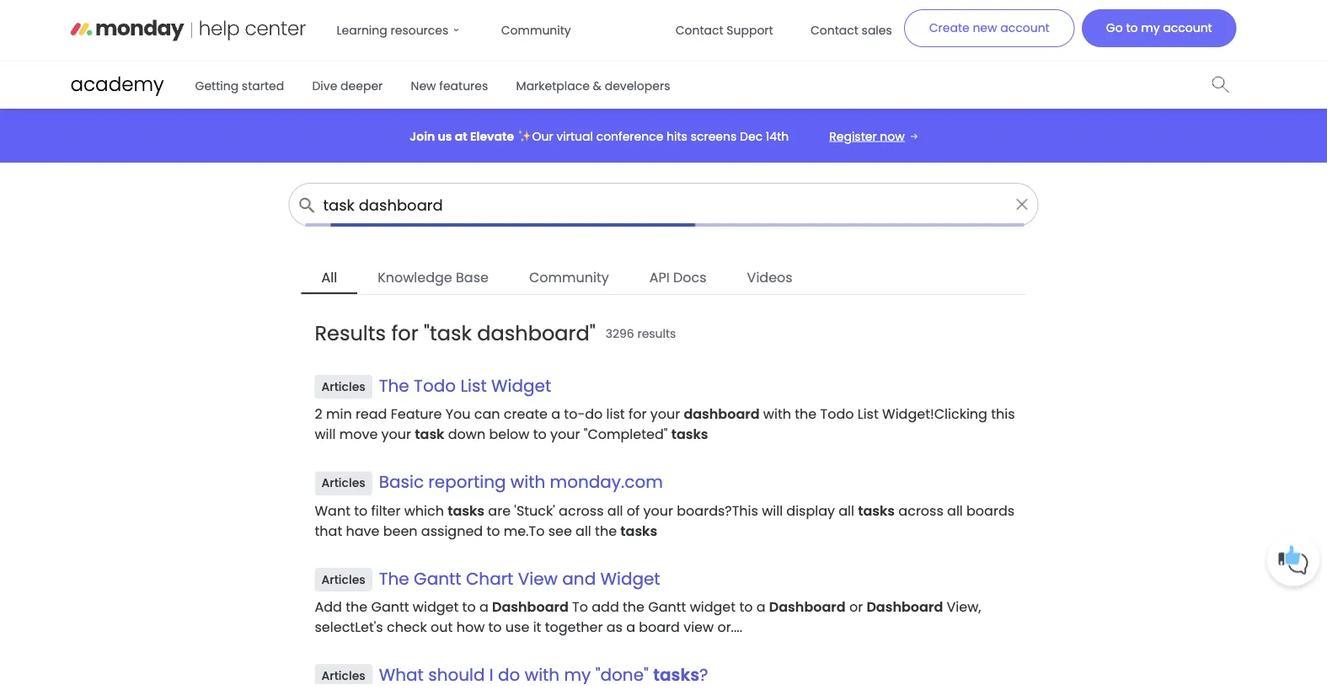 Task type: describe. For each thing, give the bounding box(es) containing it.
marketplace & developers
[[516, 78, 671, 94]]

to inside view, selectlet's check out how to use it together as a board view or....
[[489, 618, 502, 637]]

getting started link
[[185, 71, 294, 101]]

tasks right "completed"
[[672, 425, 709, 444]]

want to filter which tasks are 'stuck' across all of your boards?this will display all tasks
[[315, 501, 895, 520]]

create
[[504, 405, 548, 424]]

academy link
[[70, 70, 164, 101]]

or
[[850, 597, 863, 616]]

add the gantt widget to a dashboard to add the gantt widget to a dashboard or dashboard
[[315, 597, 944, 616]]

2 horizontal spatial gantt
[[649, 597, 687, 616]]

chart
[[466, 567, 514, 591]]

dive deeper
[[312, 78, 383, 94]]

to
[[573, 597, 588, 616]]

0 vertical spatial dashboard
[[477, 319, 590, 347]]

developers
[[605, 78, 671, 94]]

0 horizontal spatial todo
[[414, 374, 456, 398]]

dive deeper link
[[302, 71, 393, 101]]

1 vertical spatial community
[[529, 268, 609, 287]]

with inside with the todo list widget!clicking this will move your
[[764, 405, 792, 424]]

support
[[727, 22, 774, 38]]

learning resources
[[337, 22, 449, 38]]

the todo list widget
[[379, 374, 551, 398]]

all left the of
[[608, 501, 623, 520]]

boards?this
[[677, 501, 759, 520]]

across all boards that have been assigned to me.to see all the
[[315, 501, 1015, 540]]

1 " from the left
[[424, 319, 430, 347]]

2 " from the left
[[590, 319, 596, 347]]

account inside the create new account 'link'
[[1001, 20, 1050, 36]]

which
[[404, 501, 444, 520]]

to inside 'go to my account' link
[[1127, 20, 1138, 36]]

register
[[830, 128, 877, 145]]

knowledge
[[378, 268, 452, 287]]

now
[[880, 128, 905, 145]]

board
[[639, 618, 680, 637]]

do
[[585, 405, 603, 424]]

new
[[411, 78, 436, 94]]

getting
[[195, 78, 239, 94]]

out
[[431, 618, 453, 637]]

to down 2 min read feature you can create a to-do list for your dashboard
[[533, 425, 547, 444]]

search logo image
[[1213, 76, 1230, 93]]

"completed"
[[584, 425, 668, 444]]

0 vertical spatial for
[[392, 319, 419, 347]]

our
[[532, 128, 554, 145]]

1 dashboard from the left
[[492, 597, 569, 616]]

1 horizontal spatial gantt
[[414, 567, 462, 591]]

as
[[607, 618, 623, 637]]

results
[[315, 319, 386, 347]]

contact for contact sales
[[811, 22, 859, 38]]

resources
[[391, 22, 449, 38]]

contact for contact support
[[676, 22, 724, 38]]

'stuck'
[[515, 501, 555, 520]]

check
[[387, 618, 427, 637]]

assigned
[[421, 521, 483, 540]]

to-
[[564, 405, 585, 424]]

academy
[[70, 70, 164, 97]]

results
[[638, 326, 676, 342]]

contact support
[[676, 22, 774, 38]]

down
[[448, 425, 486, 444]]

docs
[[674, 268, 707, 287]]

reporting
[[429, 470, 506, 494]]

list
[[607, 405, 625, 424]]

to up have
[[354, 501, 368, 520]]

us
[[438, 128, 452, 145]]

virtual
[[557, 128, 593, 145]]

your down to-
[[551, 425, 580, 444]]

1 across from the left
[[559, 501, 604, 520]]

3 dashboard from the left
[[867, 597, 944, 616]]

all
[[322, 268, 337, 287]]

it
[[533, 618, 542, 637]]

articles for the todo list widget
[[322, 379, 366, 395]]

3296
[[606, 326, 635, 342]]

add
[[592, 597, 619, 616]]

0 vertical spatial task
[[430, 319, 472, 347]]

1 vertical spatial task
[[415, 425, 445, 444]]

marketplace
[[516, 78, 590, 94]]

basic
[[379, 470, 424, 494]]

view
[[518, 567, 558, 591]]

screens
[[691, 128, 737, 145]]

of
[[627, 501, 640, 520]]

hits
[[667, 128, 688, 145]]

read
[[356, 405, 387, 424]]

basic reporting with monday.com
[[379, 470, 663, 494]]

widget!clicking
[[883, 405, 988, 424]]

below
[[489, 425, 530, 444]]

api docs
[[650, 268, 707, 287]]

started
[[242, 78, 284, 94]]

boards
[[967, 501, 1015, 520]]

monday.com logo image
[[70, 13, 306, 47]]

0 horizontal spatial gantt
[[371, 597, 409, 616]]

articles for the gantt chart view and widget
[[322, 572, 366, 588]]

dec
[[740, 128, 763, 145]]

the inside across all boards that have been assigned to me.to see all the
[[595, 521, 617, 540]]

conference
[[597, 128, 664, 145]]



Task type: vqa. For each thing, say whether or not it's contained in the screenshot.
resources
yes



Task type: locate. For each thing, give the bounding box(es) containing it.
have
[[346, 521, 380, 540]]

1 vertical spatial todo
[[821, 405, 854, 424]]

dashboard up it
[[492, 597, 569, 616]]

view,
[[947, 597, 982, 616]]

your down feature
[[382, 425, 411, 444]]

1 horizontal spatial widget
[[690, 597, 736, 616]]

1 vertical spatial for
[[629, 405, 647, 424]]

or....
[[718, 618, 743, 637]]

all right see
[[576, 521, 592, 540]]

with the todo list widget!clicking this will move your
[[315, 405, 1015, 444]]

to inside across all boards that have been assigned to me.to see all the
[[487, 521, 500, 540]]

" down knowledge base
[[424, 319, 430, 347]]

and
[[563, 567, 596, 591]]

1 horizontal spatial contact
[[811, 22, 859, 38]]

1 horizontal spatial account
[[1164, 20, 1213, 36]]

dive
[[312, 78, 338, 94]]

your right the of
[[644, 501, 674, 520]]

contact sales
[[811, 22, 893, 38]]

&
[[593, 78, 602, 94]]

add
[[315, 597, 342, 616]]

will left display
[[762, 501, 783, 520]]

gantt
[[414, 567, 462, 591], [371, 597, 409, 616], [649, 597, 687, 616]]

the down been at the bottom
[[379, 567, 410, 591]]

2 across from the left
[[899, 501, 944, 520]]

todo
[[414, 374, 456, 398], [821, 405, 854, 424]]

2 account from the left
[[1164, 20, 1213, 36]]

to up how
[[462, 597, 476, 616]]

task down below to your "completed" tasks
[[415, 425, 709, 444]]

with
[[764, 405, 792, 424], [511, 470, 546, 494]]

community up marketplace
[[501, 22, 571, 38]]

1 vertical spatial list
[[858, 405, 879, 424]]

1 vertical spatial the
[[379, 567, 410, 591]]

all right display
[[839, 501, 855, 520]]

across up see
[[559, 501, 604, 520]]

0 horizontal spatial contact
[[676, 22, 724, 38]]

2 horizontal spatial dashboard
[[867, 597, 944, 616]]

1 horizontal spatial todo
[[821, 405, 854, 424]]

✨
[[517, 128, 529, 145]]

1 vertical spatial widget
[[601, 567, 661, 591]]

2 the from the top
[[379, 567, 410, 591]]

1 horizontal spatial dashboard
[[684, 405, 760, 424]]

1 horizontal spatial list
[[858, 405, 879, 424]]

create
[[930, 20, 970, 36]]

been
[[383, 521, 418, 540]]

progress bar
[[306, 223, 1025, 227]]

across inside across all boards that have been assigned to me.to see all the
[[899, 501, 944, 520]]

0 vertical spatial todo
[[414, 374, 456, 398]]

widget up "create"
[[491, 374, 551, 398]]

0 vertical spatial list
[[461, 374, 487, 398]]

1 horizontal spatial dashboard
[[770, 597, 846, 616]]

articles
[[322, 379, 366, 395], [322, 475, 366, 492], [322, 572, 366, 588], [322, 668, 366, 684]]

the
[[379, 374, 410, 398], [379, 567, 410, 591]]

across left boards
[[899, 501, 944, 520]]

contact support link
[[666, 13, 784, 47]]

1 horizontal spatial "
[[590, 319, 596, 347]]

contact sales link
[[801, 13, 903, 47]]

elevate
[[470, 128, 514, 145]]

account right new
[[1001, 20, 1050, 36]]

account inside 'go to my account' link
[[1164, 20, 1213, 36]]

3 articles from the top
[[322, 572, 366, 588]]

0 horizontal spatial across
[[559, 501, 604, 520]]

widget up out
[[413, 597, 459, 616]]

will down 2
[[315, 425, 336, 444]]

to right go
[[1127, 20, 1138, 36]]

2 articles from the top
[[322, 475, 366, 492]]

widget
[[491, 374, 551, 398], [601, 567, 661, 591]]

view
[[684, 618, 714, 637]]

view, selectlet's check out how to use it together as a board view or....
[[315, 597, 982, 637]]

all
[[608, 501, 623, 520], [839, 501, 855, 520], [948, 501, 963, 520], [576, 521, 592, 540]]

community
[[501, 22, 571, 38], [529, 268, 609, 287]]

videos
[[747, 268, 793, 287]]

0 horizontal spatial widget
[[491, 374, 551, 398]]

a inside view, selectlet's check out how to use it together as a board view or....
[[626, 618, 636, 637]]

widget
[[413, 597, 459, 616], [690, 597, 736, 616]]

monday.com
[[550, 470, 663, 494]]

gantt up check
[[371, 597, 409, 616]]

1 vertical spatial dashboard
[[684, 405, 760, 424]]

task up the todo list widget
[[430, 319, 472, 347]]

to left use
[[489, 618, 502, 637]]

account right my
[[1164, 20, 1213, 36]]

tasks up 'assigned'
[[448, 501, 485, 520]]

0 vertical spatial with
[[764, 405, 792, 424]]

that
[[315, 521, 342, 540]]

want
[[315, 501, 351, 520]]

2 widget from the left
[[690, 597, 736, 616]]

base
[[456, 268, 489, 287]]

1 vertical spatial with
[[511, 470, 546, 494]]

the
[[795, 405, 817, 424], [595, 521, 617, 540], [346, 597, 368, 616], [623, 597, 645, 616]]

the inside with the todo list widget!clicking this will move your
[[795, 405, 817, 424]]

getting started
[[195, 78, 284, 94]]

create new account link
[[905, 9, 1075, 47]]

the for the todo list widget
[[379, 374, 410, 398]]

will
[[315, 425, 336, 444], [762, 501, 783, 520]]

1 contact from the left
[[676, 22, 724, 38]]

move
[[339, 425, 378, 444]]

this
[[992, 405, 1015, 424]]

list up can
[[461, 374, 487, 398]]

contact left sales
[[811, 22, 859, 38]]

filter
[[371, 501, 401, 520]]

your up "completed"
[[651, 405, 680, 424]]

1 horizontal spatial widget
[[601, 567, 661, 591]]

the gantt chart view and widget
[[379, 567, 661, 591]]

the up feature
[[379, 374, 410, 398]]

4 articles from the top
[[322, 668, 366, 684]]

articles up min
[[322, 379, 366, 395]]

0 horizontal spatial account
[[1001, 20, 1050, 36]]

articles up 'add'
[[322, 572, 366, 588]]

a
[[552, 405, 561, 424], [480, 597, 489, 616], [757, 597, 766, 616], [626, 618, 636, 637]]

1 account from the left
[[1001, 20, 1050, 36]]

new features link
[[401, 71, 498, 101]]

0 horizontal spatial with
[[511, 470, 546, 494]]

articles up want
[[322, 475, 366, 492]]

tasks
[[672, 425, 709, 444], [448, 501, 485, 520], [858, 501, 895, 520], [621, 521, 658, 540]]

0 vertical spatial will
[[315, 425, 336, 444]]

together
[[545, 618, 603, 637]]

learning resources link
[[327, 13, 474, 47]]

marketplace & developers link
[[506, 71, 681, 101]]

" left 3296
[[590, 319, 596, 347]]

all left boards
[[948, 501, 963, 520]]

2
[[315, 405, 323, 424]]

articles down the selectlet's
[[322, 668, 366, 684]]

features
[[439, 78, 488, 94]]

community up 3296
[[529, 268, 609, 287]]

see
[[549, 521, 572, 540]]

at
[[455, 128, 468, 145]]

3296 results
[[606, 326, 676, 342]]

2 dashboard from the left
[[770, 597, 846, 616]]

1 the from the top
[[379, 374, 410, 398]]

dashboard right the or
[[867, 597, 944, 616]]

me.to
[[504, 521, 545, 540]]

task down feature
[[415, 425, 445, 444]]

0 horizontal spatial "
[[424, 319, 430, 347]]

list inside with the todo list widget!clicking this will move your
[[858, 405, 879, 424]]

0 vertical spatial the
[[379, 374, 410, 398]]

0 horizontal spatial dashboard
[[492, 597, 569, 616]]

dashboard
[[477, 319, 590, 347], [684, 405, 760, 424]]

widget up add the gantt widget to a dashboard to add the gantt widget to a dashboard or dashboard
[[601, 567, 661, 591]]

0 horizontal spatial will
[[315, 425, 336, 444]]

1 horizontal spatial across
[[899, 501, 944, 520]]

list left the widget!clicking
[[858, 405, 879, 424]]

new features
[[411, 78, 488, 94]]

tasks right display
[[858, 501, 895, 520]]

you
[[446, 405, 471, 424]]

0 horizontal spatial dashboard
[[477, 319, 590, 347]]

across
[[559, 501, 604, 520], [899, 501, 944, 520]]

will inside with the todo list widget!clicking this will move your
[[315, 425, 336, 444]]

go
[[1107, 20, 1124, 36]]

can
[[474, 405, 500, 424]]

register now
[[830, 128, 905, 145]]

for right list
[[629, 405, 647, 424]]

gantt up board at bottom
[[649, 597, 687, 616]]

1 horizontal spatial for
[[629, 405, 647, 424]]

articles for basic reporting with monday.com
[[322, 475, 366, 492]]

todo inside with the todo list widget!clicking this will move your
[[821, 405, 854, 424]]

contact
[[676, 22, 724, 38], [811, 22, 859, 38]]

community link
[[491, 13, 581, 47]]

api
[[650, 268, 670, 287]]

dashboard left the or
[[770, 597, 846, 616]]

use
[[506, 618, 530, 637]]

1 articles from the top
[[322, 379, 366, 395]]

go to my account
[[1107, 20, 1213, 36]]

gantt up out
[[414, 567, 462, 591]]

to down the "are"
[[487, 521, 500, 540]]

the for the gantt chart view and widget
[[379, 567, 410, 591]]

0 horizontal spatial widget
[[413, 597, 459, 616]]

for right "results"
[[392, 319, 419, 347]]

tasks down the of
[[621, 521, 658, 540]]

14th
[[766, 128, 789, 145]]

2 contact from the left
[[811, 22, 859, 38]]

1 vertical spatial will
[[762, 501, 783, 520]]

1 horizontal spatial will
[[762, 501, 783, 520]]

your inside with the todo list widget!clicking this will move your
[[382, 425, 411, 444]]

contact left support
[[676, 22, 724, 38]]

my
[[1142, 20, 1160, 36]]

1 widget from the left
[[413, 597, 459, 616]]

widget up view in the right of the page
[[690, 597, 736, 616]]

register now link
[[830, 128, 918, 145]]

0 horizontal spatial list
[[461, 374, 487, 398]]

1 horizontal spatial with
[[764, 405, 792, 424]]

0 horizontal spatial for
[[392, 319, 419, 347]]

0 vertical spatial community
[[501, 22, 571, 38]]

basic reporting with monday.com link
[[379, 470, 663, 494]]

0 vertical spatial widget
[[491, 374, 551, 398]]

to up or....
[[740, 597, 753, 616]]

create new account
[[930, 20, 1050, 36]]

how
[[457, 618, 485, 637]]

2 min read feature you can create a to-do list for your dashboard
[[315, 405, 760, 424]]

join us at elevate ✨ our virtual conference hits screens dec 14th
[[410, 128, 789, 145]]



